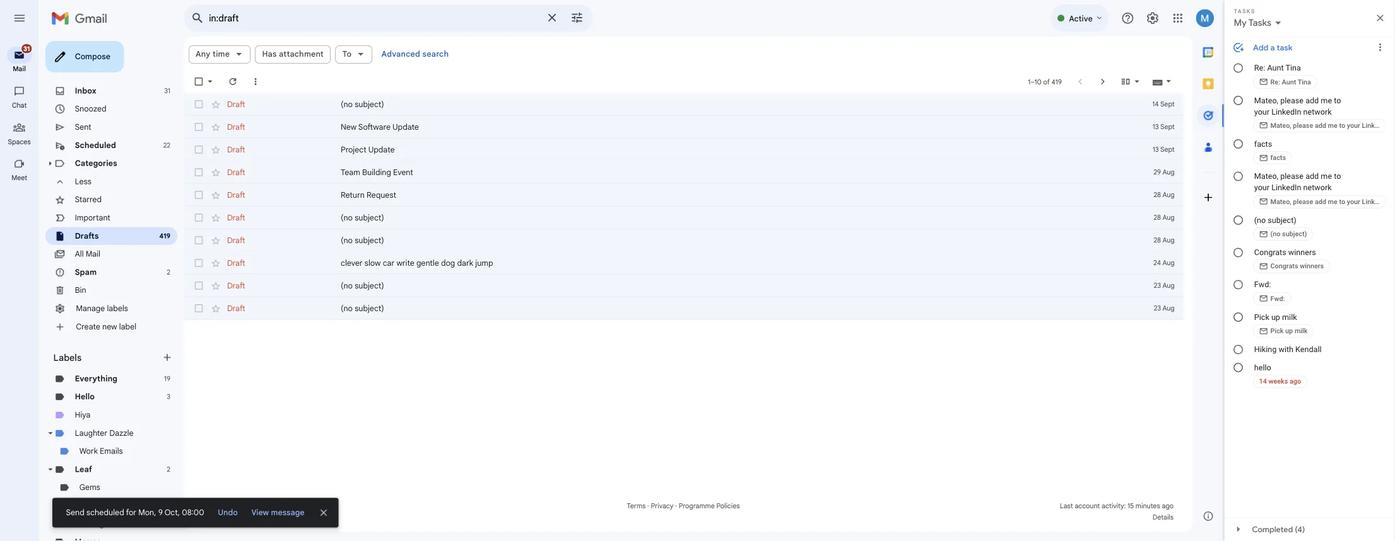 Task type: describe. For each thing, give the bounding box(es) containing it.
0 vertical spatial update
[[436, 136, 465, 147]]

hiya
[[83, 456, 101, 467]]

28 for return request row
[[1282, 212, 1290, 222]]

search
[[469, 55, 499, 66]]

inbox
[[83, 95, 107, 106]]

dark
[[508, 287, 526, 298]]

has attachment button
[[283, 50, 368, 71]]

6 row from the top
[[204, 280, 1315, 305]]

aug for team building event row
[[1292, 187, 1305, 196]]

aug for fourth row
[[1292, 237, 1305, 247]]

28 aug for fourth row
[[1282, 237, 1305, 247]]

(no subject) for (no subject) link for third row from the bottom of the page
[[379, 262, 427, 273]]

draft for sixth row from the top
[[252, 287, 272, 298]]

labels heading
[[59, 391, 179, 404]]

clear search image
[[601, 7, 626, 32]]

hiya link
[[83, 456, 101, 467]]

less
[[83, 196, 102, 207]]

29
[[1282, 187, 1290, 196]]

28 aug for return request row
[[1282, 212, 1305, 222]]

7 row from the top
[[204, 305, 1315, 331]]

aug for return request row
[[1292, 212, 1305, 222]]

older image
[[1219, 85, 1232, 97]]

(no for (no subject) link for fourth row
[[379, 237, 392, 248]]

new software update link
[[379, 135, 1246, 148]]

event
[[437, 186, 459, 197]]

work emails link
[[88, 497, 137, 507]]

hello link
[[83, 436, 105, 447]]

scheduled
[[83, 156, 129, 167]]

28 for third row from the bottom of the page
[[1282, 263, 1290, 272]]

important
[[83, 237, 123, 248]]

clever
[[379, 287, 403, 298]]

refresh image
[[252, 85, 265, 97]]

gmail image
[[57, 8, 126, 33]]

project update link
[[379, 160, 1246, 173]]

calendar image
[[1330, 45, 1355, 71]]

31 link
[[8, 48, 37, 71]]

(no subject) for (no subject) link for seventh row from the bottom of the page
[[379, 110, 427, 121]]

1 vertical spatial 31
[[183, 96, 189, 105]]

all mail
[[83, 277, 112, 288]]

work
[[88, 497, 109, 507]]

2 row from the top
[[204, 129, 1315, 154]]

31 inside mail navigation
[[26, 50, 33, 58]]

laughter dazzle link
[[83, 476, 148, 487]]

has
[[291, 55, 307, 65]]

3 row from the top
[[204, 154, 1315, 179]]

team building event row
[[204, 179, 1315, 204]]

starred link
[[83, 216, 113, 227]]

hello
[[83, 436, 105, 447]]

toggle split pane mode image
[[1244, 85, 1257, 97]]

compose button
[[50, 45, 138, 81]]

1 subject) from the top
[[394, 110, 427, 121]]

less button
[[50, 192, 197, 212]]

29 aug
[[1282, 187, 1305, 196]]

of
[[1159, 86, 1166, 96]]

time
[[236, 55, 255, 65]]

starred
[[83, 216, 113, 227]]

10
[[1149, 86, 1157, 96]]

(no subject) link for fourth row
[[379, 236, 1246, 249]]

aug for 1st row from the bottom
[[1292, 313, 1305, 323]]

jump
[[528, 287, 548, 298]]

labels
[[59, 391, 91, 404]]

emails
[[111, 497, 137, 507]]

(no for (no subject) link for third row from the bottom of the page
[[379, 262, 392, 273]]

spam
[[83, 297, 108, 308]]

snoozed link
[[83, 116, 118, 126]]

categories
[[83, 176, 130, 187]]

clever slow car write gentle dog dark jump link
[[379, 286, 1246, 299]]

23 aug inside row
[[1282, 338, 1305, 348]]

spam link
[[83, 297, 108, 308]]

24 aug
[[1282, 288, 1305, 297]]

sent
[[83, 136, 102, 147]]

28 for fourth row
[[1282, 237, 1290, 247]]

14 sept
[[1280, 111, 1305, 121]]

return request
[[379, 211, 440, 222]]

draft for fourth row
[[252, 237, 272, 248]]

slow
[[405, 287, 423, 298]]

settings image
[[1273, 13, 1288, 28]]

bin
[[83, 317, 96, 328]]

new software update
[[379, 136, 465, 147]]

chat heading
[[0, 112, 43, 122]]

Search in emails search field
[[204, 5, 659, 35]]

compose
[[83, 58, 123, 68]]

1 10 of 419
[[1142, 86, 1180, 96]]

team building event
[[379, 186, 459, 197]]

laughter
[[83, 476, 119, 487]]

select input tool image
[[1295, 86, 1302, 95]]

important link
[[83, 237, 123, 248]]

dog
[[490, 287, 506, 298]]

all mail link
[[83, 277, 112, 288]]

drafts link
[[83, 257, 110, 268]]

1
[[1142, 86, 1145, 96]]

24
[[1282, 288, 1290, 297]]

aug for sixth row from the top
[[1292, 288, 1305, 297]]

project
[[379, 161, 407, 172]]



Task type: locate. For each thing, give the bounding box(es) containing it.
1 vertical spatial 2
[[185, 517, 189, 527]]

1 (no subject) from the top
[[379, 110, 427, 121]]

cell inside row
[[1270, 135, 1315, 148]]

0 vertical spatial 23 aug
[[1282, 313, 1305, 323]]

1 23 from the top
[[1282, 313, 1290, 323]]

everything
[[83, 416, 131, 427]]

Search in emails text field
[[232, 14, 598, 26]]

None checkbox
[[215, 85, 227, 97], [215, 110, 227, 122], [215, 135, 227, 148], [215, 236, 227, 249], [215, 286, 227, 299], [215, 85, 227, 97], [215, 110, 227, 122], [215, 135, 227, 148], [215, 236, 227, 249], [215, 286, 227, 299]]

19
[[182, 417, 189, 426]]

attachment
[[310, 55, 360, 65]]

2
[[185, 298, 189, 307], [185, 517, 189, 527]]

new
[[114, 358, 130, 369]]

2 28 from the top
[[1282, 237, 1290, 247]]

(no subject) link for 1st row from the bottom
[[379, 312, 1246, 324]]

1 vertical spatial 28 aug
[[1282, 237, 1305, 247]]

(no subject) link up clever slow car write gentle dog dark jump link
[[379, 261, 1246, 274]]

3 (no subject) from the top
[[379, 262, 427, 273]]

draft for 3rd row from the top of the page
[[252, 161, 272, 172]]

6 aug from the top
[[1292, 313, 1305, 323]]

any time
[[217, 55, 255, 65]]

spaces
[[9, 153, 34, 162]]

3 draft from the top
[[252, 161, 272, 172]]

building
[[402, 186, 435, 197]]

0 vertical spatial 28
[[1282, 212, 1290, 222]]

0 vertical spatial sept
[[1289, 111, 1305, 121]]

calendar tab
[[1330, 45, 1355, 71]]

(no
[[379, 110, 392, 121], [379, 237, 392, 248], [379, 262, 392, 273], [379, 312, 392, 323]]

1 28 from the top
[[1282, 212, 1290, 222]]

support image
[[1246, 13, 1261, 28]]

subject) down return request
[[394, 237, 427, 248]]

5 row from the top
[[204, 255, 1315, 280]]

cell
[[1270, 135, 1315, 148]]

mail inside heading
[[14, 72, 29, 81]]

row down return request row
[[204, 255, 1315, 280]]

mail right all
[[95, 277, 112, 288]]

31 up mail heading
[[26, 50, 33, 58]]

sept right the 13
[[1289, 162, 1305, 171]]

(no subject) link up new software update link at top
[[379, 110, 1246, 122]]

update
[[436, 136, 465, 147], [409, 161, 439, 172]]

row down team building event row
[[204, 230, 1315, 255]]

project update
[[379, 161, 439, 172]]

2 draft from the top
[[252, 136, 272, 147]]

1 vertical spatial 419
[[177, 258, 189, 267]]

(no down return
[[379, 237, 392, 248]]

(no down "clever"
[[379, 312, 392, 323]]

0 vertical spatial 28 aug
[[1282, 212, 1305, 222]]

1 vertical spatial mail
[[95, 277, 112, 288]]

dazzle
[[122, 476, 148, 487]]

scheduled link
[[83, 156, 129, 167]]

subject) up software
[[394, 110, 427, 121]]

3 (no subject) link from the top
[[379, 261, 1246, 274]]

13 sept
[[1281, 162, 1305, 171]]

1 vertical spatial 28
[[1282, 237, 1290, 247]]

2 2 from the top
[[185, 517, 189, 527]]

aug inside row
[[1292, 338, 1305, 348]]

(no subject) link down clever slow car write gentle dog dark jump link
[[379, 312, 1246, 324]]

1 sept from the top
[[1289, 111, 1305, 121]]

create new label
[[85, 358, 152, 369]]

4 aug from the top
[[1292, 263, 1305, 272]]

0 vertical spatial 31
[[26, 50, 33, 58]]

write
[[441, 287, 460, 298]]

28 aug inside return request row
[[1282, 212, 1305, 222]]

team building event link
[[379, 185, 1246, 198]]

mail navigation
[[0, 40, 44, 542]]

create
[[85, 358, 112, 369]]

7 aug from the top
[[1292, 338, 1305, 348]]

2 (no subject) from the top
[[379, 237, 427, 248]]

clever slow car write gentle dog dark jump
[[379, 287, 548, 298]]

3 (no from the top
[[379, 262, 392, 273]]

1 draft from the top
[[252, 110, 272, 121]]

23 inside row
[[1282, 313, 1290, 323]]

2 for leaf
[[185, 517, 189, 527]]

(no subject) down return request
[[379, 237, 427, 248]]

1 horizontal spatial 419
[[1168, 86, 1180, 96]]

28 aug
[[1282, 212, 1305, 222], [1282, 237, 1305, 247], [1282, 263, 1305, 272]]

419
[[1168, 86, 1180, 96], [177, 258, 189, 267]]

advanced
[[424, 55, 467, 66]]

(no subject) up slow
[[379, 262, 427, 273]]

has attachment
[[291, 55, 360, 65]]

4 row from the top
[[204, 230, 1315, 255]]

(no up "clever"
[[379, 262, 392, 273]]

(no subject)
[[379, 110, 427, 121], [379, 237, 427, 248], [379, 262, 427, 273], [379, 312, 427, 323]]

aug inside return request row
[[1292, 212, 1305, 222]]

2 28 aug from the top
[[1282, 237, 1305, 247]]

(no subject) for (no subject) link for fourth row
[[379, 237, 427, 248]]

row up new software update link at top
[[204, 103, 1315, 129]]

row down clever slow car write gentle dog dark jump link
[[204, 305, 1315, 331]]

draft for 1st row from the bottom
[[252, 312, 272, 323]]

sept
[[1289, 111, 1305, 121], [1289, 162, 1305, 171]]

4 (no from the top
[[379, 312, 392, 323]]

3 28 aug from the top
[[1282, 263, 1305, 272]]

aug inside team building event row
[[1292, 187, 1305, 196]]

1 (no subject) link from the top
[[379, 110, 1246, 122]]

0 vertical spatial mail
[[14, 72, 29, 81]]

sept for (no subject)
[[1289, 111, 1305, 121]]

(no subject) down slow
[[379, 312, 427, 323]]

4 draft from the top
[[252, 237, 272, 248]]

all
[[83, 277, 93, 288]]

draft for seventh row from the bottom of the page
[[252, 110, 272, 121]]

software
[[398, 136, 434, 147]]

2 vertical spatial 28 aug
[[1282, 263, 1305, 272]]

(no for (no subject) link for seventh row from the bottom of the page
[[379, 110, 392, 121]]

1 vertical spatial sept
[[1289, 162, 1305, 171]]

4 (no subject) link from the top
[[379, 312, 1246, 324]]

1 aug from the top
[[1292, 187, 1305, 196]]

update down new software update on the left of page
[[409, 161, 439, 172]]

28
[[1282, 212, 1290, 222], [1282, 237, 1290, 247], [1282, 263, 1290, 272]]

row
[[204, 103, 1315, 129], [204, 129, 1315, 154], [204, 154, 1315, 179], [204, 230, 1315, 255], [204, 255, 1315, 280], [204, 280, 1315, 305], [204, 305, 1315, 331]]

main content
[[204, 40, 1325, 542]]

1 vertical spatial 23
[[1282, 338, 1290, 348]]

subject) down slow
[[394, 312, 427, 323]]

heading
[[0, 193, 43, 203]]

categories link
[[83, 176, 130, 187]]

5 draft from the top
[[252, 262, 272, 273]]

0 vertical spatial 2
[[185, 298, 189, 307]]

3 aug from the top
[[1292, 237, 1305, 247]]

14
[[1280, 111, 1287, 121]]

mail down the 31 link
[[14, 72, 29, 81]]

return
[[379, 211, 405, 222]]

advanced search button
[[419, 49, 504, 72]]

23 aug inside row
[[1282, 313, 1305, 323]]

leaf
[[83, 517, 102, 528]]

2 for spam
[[185, 298, 189, 307]]

mail heading
[[0, 72, 43, 82]]

(no up new
[[379, 110, 392, 121]]

0 horizontal spatial mail
[[14, 72, 29, 81]]

23 inside row
[[1282, 338, 1290, 348]]

3 subject) from the top
[[394, 262, 427, 273]]

1 2 from the top
[[185, 298, 189, 307]]

0 horizontal spatial 419
[[177, 258, 189, 267]]

spaces heading
[[0, 153, 43, 163]]

1 horizontal spatial mail
[[95, 277, 112, 288]]

team
[[379, 186, 400, 197]]

6 draft from the top
[[252, 287, 272, 298]]

alert
[[20, 29, 1340, 40]]

28 inside return request row
[[1282, 212, 1290, 222]]

2 (no from the top
[[379, 237, 392, 248]]

draft
[[252, 110, 272, 121], [252, 136, 272, 147], [252, 161, 272, 172], [252, 237, 272, 248], [252, 262, 272, 273], [252, 287, 272, 298], [252, 312, 272, 323]]

gentle
[[463, 287, 488, 298]]

28 aug for third row from the bottom of the page
[[1282, 263, 1305, 272]]

search in emails image
[[208, 9, 231, 32]]

2 sept from the top
[[1289, 162, 1305, 171]]

(no subject) link for third row from the bottom of the page
[[379, 261, 1246, 274]]

car
[[425, 287, 438, 298]]

label
[[132, 358, 152, 369]]

5 aug from the top
[[1292, 288, 1305, 297]]

any
[[217, 55, 234, 65]]

snoozed
[[83, 116, 118, 126]]

3
[[185, 437, 189, 446]]

request
[[407, 211, 440, 222]]

(no subject) for 1st row from the bottom (no subject) link
[[379, 312, 427, 323]]

None checkbox
[[215, 160, 227, 173], [215, 185, 227, 198], [215, 211, 227, 223], [215, 261, 227, 274], [215, 312, 227, 324], [215, 337, 227, 350], [215, 160, 227, 173], [215, 185, 227, 198], [215, 211, 227, 223], [215, 261, 227, 274], [215, 312, 227, 324], [215, 337, 227, 350]]

inbox link
[[83, 95, 107, 106]]

2 subject) from the top
[[394, 237, 427, 248]]

work emails
[[88, 497, 137, 507]]

1 horizontal spatial 31
[[183, 96, 189, 105]]

(no subject) link for seventh row from the bottom of the page
[[379, 110, 1246, 122]]

draft for second row
[[252, 136, 272, 147]]

update right software
[[436, 136, 465, 147]]

4 subject) from the top
[[394, 312, 427, 323]]

(no subject) link down return request 'link'
[[379, 236, 1246, 249]]

tab list
[[1325, 40, 1360, 542]]

return request link
[[379, 211, 1246, 223]]

new
[[379, 136, 396, 147]]

2 aug from the top
[[1292, 212, 1305, 222]]

main menu image
[[14, 13, 29, 28]]

drafts
[[83, 257, 110, 268]]

1 28 aug from the top
[[1282, 212, 1305, 222]]

23
[[1282, 313, 1290, 323], [1282, 338, 1290, 348]]

everything link
[[83, 416, 131, 427]]

sept for project update
[[1289, 162, 1305, 171]]

(no subject) up software
[[379, 110, 427, 121]]

subject) up slow
[[394, 262, 427, 273]]

advanced search
[[424, 55, 499, 66]]

23 aug
[[1282, 313, 1305, 323], [1282, 338, 1305, 348]]

row up team building event row
[[204, 129, 1315, 154]]

2 vertical spatial 28
[[1282, 263, 1290, 272]]

1 23 aug from the top
[[1282, 313, 1305, 323]]

1 vertical spatial update
[[409, 161, 439, 172]]

0 vertical spatial 419
[[1168, 86, 1180, 96]]

2 23 aug from the top
[[1282, 338, 1305, 348]]

main content containing draft
[[204, 40, 1325, 542]]

22
[[181, 157, 189, 166]]

4 (no subject) from the top
[[379, 312, 427, 323]]

laughter dazzle
[[83, 476, 148, 487]]

0 horizontal spatial 31
[[26, 50, 33, 58]]

aug
[[1292, 187, 1305, 196], [1292, 212, 1305, 222], [1292, 237, 1305, 247], [1292, 263, 1305, 272], [1292, 288, 1305, 297], [1292, 313, 1305, 323], [1292, 338, 1305, 348]]

mail
[[14, 72, 29, 81], [95, 277, 112, 288]]

return request row
[[204, 204, 1315, 230]]

2 23 from the top
[[1282, 338, 1290, 348]]

subject)
[[394, 110, 427, 121], [394, 237, 427, 248], [394, 262, 427, 273], [394, 312, 427, 323]]

row up the 23 aug row
[[204, 280, 1315, 305]]

1 (no from the top
[[379, 110, 392, 121]]

13
[[1281, 162, 1287, 171]]

leaf link
[[83, 517, 102, 528]]

sept right 14
[[1289, 111, 1305, 121]]

chat
[[13, 112, 30, 122]]

1 vertical spatial 23 aug
[[1282, 338, 1305, 348]]

sent link
[[83, 136, 102, 147]]

31 up 22
[[183, 96, 189, 105]]

3 28 from the top
[[1282, 263, 1290, 272]]

aug for third row from the bottom of the page
[[1292, 263, 1305, 272]]

(no for 1st row from the bottom (no subject) link
[[379, 312, 392, 323]]

2 (no subject) link from the top
[[379, 236, 1246, 249]]

any time button
[[209, 50, 278, 71]]

bin link
[[83, 317, 96, 328]]

row up return request row
[[204, 154, 1315, 179]]

7 draft from the top
[[252, 312, 272, 323]]

23 aug row
[[204, 331, 1315, 356]]

0 vertical spatial 23
[[1282, 313, 1290, 323]]

1 row from the top
[[204, 103, 1315, 129]]

draft for third row from the bottom of the page
[[252, 262, 272, 273]]



Task type: vqa. For each thing, say whether or not it's contained in the screenshot.
subject) for second (No Subject) Link from the bottom of the page
yes



